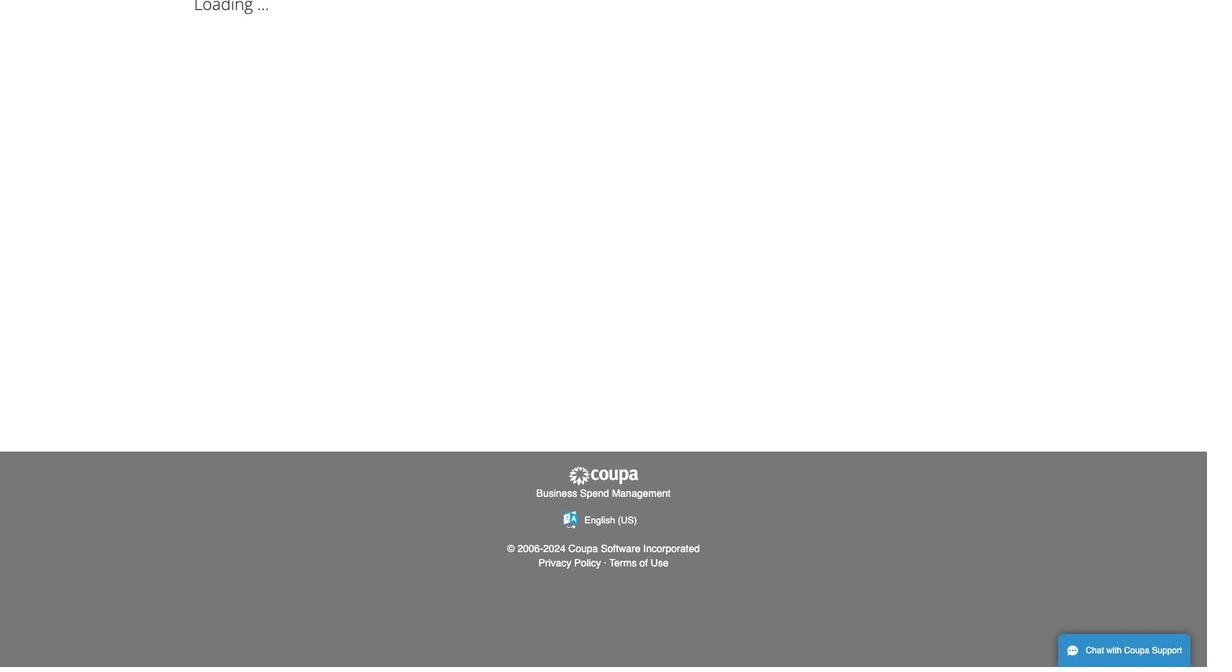Task type: vqa. For each thing, say whether or not it's contained in the screenshot.
SHEETS on the left of the page
no



Task type: describe. For each thing, give the bounding box(es) containing it.
coupa supplier portal image
[[568, 467, 640, 487]]



